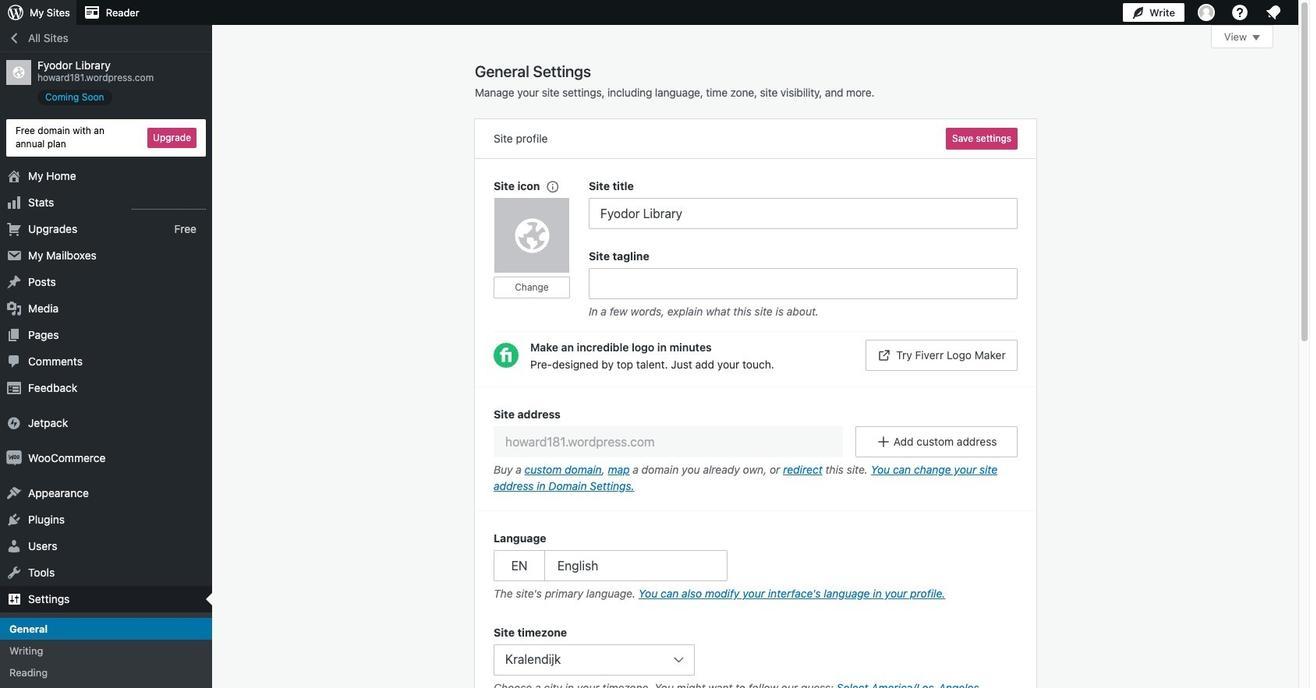 Task type: describe. For each thing, give the bounding box(es) containing it.
manage your notifications image
[[1265, 3, 1283, 22]]

my profile image
[[1198, 4, 1216, 21]]

closed image
[[1253, 35, 1261, 41]]

highest hourly views 0 image
[[132, 199, 206, 210]]

more information image
[[545, 179, 559, 193]]

fiverr small logo image
[[494, 343, 519, 368]]

2 img image from the top
[[6, 451, 22, 466]]

help image
[[1231, 3, 1250, 22]]



Task type: vqa. For each thing, say whether or not it's contained in the screenshot.
Update your profile, personal settings, and more image
no



Task type: locate. For each thing, give the bounding box(es) containing it.
1 img image from the top
[[6, 416, 22, 431]]

main content
[[475, 25, 1274, 689]]

1 vertical spatial img image
[[6, 451, 22, 466]]

group
[[494, 178, 589, 324], [589, 178, 1018, 229], [589, 248, 1018, 324], [475, 387, 1037, 512], [494, 531, 1018, 606], [494, 625, 1018, 689]]

img image
[[6, 416, 22, 431], [6, 451, 22, 466]]

0 vertical spatial img image
[[6, 416, 22, 431]]

None text field
[[589, 198, 1018, 229], [589, 268, 1018, 300], [494, 427, 844, 458], [589, 198, 1018, 229], [589, 268, 1018, 300], [494, 427, 844, 458]]



